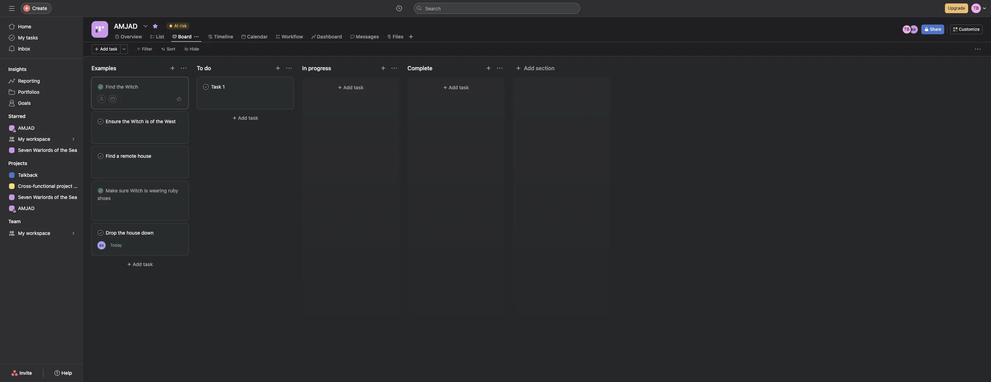 Task type: vqa. For each thing, say whether or not it's contained in the screenshot.
the "goal" to the right
no



Task type: locate. For each thing, give the bounding box(es) containing it.
seven warlords of the sea link inside projects element
[[4, 192, 79, 203]]

1 vertical spatial seven warlords of the sea
[[18, 195, 77, 200]]

completed image
[[96, 83, 105, 91], [202, 83, 210, 91], [96, 118, 105, 126], [96, 152, 105, 161], [96, 229, 105, 238]]

2 seven warlords of the sea from the top
[[18, 195, 77, 200]]

0 vertical spatial is
[[145, 119, 149, 124]]

Search tasks, projects, and more text field
[[414, 3, 580, 14]]

seven warlords of the sea down the 'cross-functional project plan' at the left top
[[18, 195, 77, 200]]

2 more section actions image from the left
[[286, 66, 292, 71]]

workflow link
[[276, 33, 303, 41]]

sea down see details, my workspace icon at the top
[[69, 147, 77, 153]]

1 vertical spatial amjad
[[18, 206, 35, 212]]

completed image left task
[[202, 83, 210, 91]]

2 vertical spatial witch
[[130, 188, 143, 194]]

2 seven warlords of the sea link from the top
[[4, 192, 79, 203]]

0 horizontal spatial ex
[[99, 243, 104, 248]]

0 vertical spatial workspace
[[26, 136, 50, 142]]

seven
[[18, 147, 32, 153], [18, 195, 32, 200]]

completed image for find the witch
[[96, 83, 105, 91]]

1 add task image from the left
[[170, 66, 175, 71]]

1 my workspace link from the top
[[4, 134, 79, 145]]

sea inside 'starred' element
[[69, 147, 77, 153]]

plan
[[74, 183, 83, 189]]

seven warlords of the sea link up "talkback" link
[[4, 145, 79, 156]]

1 sea from the top
[[69, 147, 77, 153]]

3 my from the top
[[18, 231, 25, 236]]

0 vertical spatial sea
[[69, 147, 77, 153]]

more section actions image for examples
[[181, 66, 187, 71]]

ex right tb
[[912, 27, 916, 32]]

my workspace link
[[4, 134, 79, 145], [4, 228, 79, 239]]

1 vertical spatial completed checkbox
[[96, 152, 105, 161]]

0 vertical spatial my workspace link
[[4, 134, 79, 145]]

Completed checkbox
[[96, 83, 105, 91], [96, 118, 105, 126], [96, 187, 105, 195]]

completed checkbox for ensure the witch is of the west
[[96, 118, 105, 126]]

2 sea from the top
[[69, 195, 77, 200]]

2 vertical spatial completed checkbox
[[96, 187, 105, 195]]

amjad inside projects element
[[18, 206, 35, 212]]

more actions image
[[976, 46, 981, 52], [122, 47, 126, 51]]

seven warlords of the sea inside projects element
[[18, 195, 77, 200]]

3 more section actions image from the left
[[392, 66, 397, 71]]

ex left today button
[[99, 243, 104, 248]]

task 1
[[211, 84, 225, 90]]

shoes
[[97, 196, 111, 201]]

1 vertical spatial my
[[18, 136, 25, 142]]

warlords for talkback
[[33, 195, 53, 200]]

my down starred
[[18, 136, 25, 142]]

0 vertical spatial my workspace
[[18, 136, 50, 142]]

projects button
[[0, 160, 27, 167]]

today
[[110, 243, 122, 248]]

a
[[117, 153, 119, 159]]

warlords up "talkback" link
[[33, 147, 53, 153]]

1 seven from the top
[[18, 147, 32, 153]]

of inside projects element
[[54, 195, 59, 200]]

witch for ensure
[[131, 119, 144, 124]]

completed checkbox down examples
[[96, 83, 105, 91]]

amjad link
[[4, 123, 79, 134], [4, 203, 79, 214]]

house
[[138, 153, 151, 159], [127, 230, 140, 236]]

0 vertical spatial warlords
[[33, 147, 53, 153]]

add task image
[[170, 66, 175, 71], [275, 66, 281, 71], [486, 66, 492, 71]]

1 vertical spatial is
[[144, 188, 148, 194]]

drop
[[106, 230, 117, 236]]

invite button
[[7, 368, 36, 380]]

1
[[223, 84, 225, 90]]

down
[[141, 230, 154, 236]]

1 vertical spatial amjad link
[[4, 203, 79, 214]]

completed checkbox for find the witch
[[96, 83, 105, 91]]

of up "talkback" link
[[54, 147, 59, 153]]

2 completed checkbox from the top
[[96, 118, 105, 126]]

seven inside 'starred' element
[[18, 147, 32, 153]]

seven warlords of the sea link down functional in the top left of the page
[[4, 192, 79, 203]]

3 add task image from the left
[[486, 66, 492, 71]]

risk
[[180, 23, 187, 28]]

1 vertical spatial my workspace
[[18, 231, 50, 236]]

0 vertical spatial ex
[[912, 27, 916, 32]]

2 warlords from the top
[[33, 195, 53, 200]]

completed checkbox for task
[[202, 83, 210, 91]]

completed image down examples
[[96, 83, 105, 91]]

2 vertical spatial of
[[54, 195, 59, 200]]

inbox
[[18, 46, 30, 52]]

find left a at the left top
[[106, 153, 115, 159]]

1 vertical spatial warlords
[[33, 195, 53, 200]]

1 horizontal spatial add task image
[[275, 66, 281, 71]]

my workspace link inside teams element
[[4, 228, 79, 239]]

1 vertical spatial sea
[[69, 195, 77, 200]]

sea down plan
[[69, 195, 77, 200]]

starred element
[[0, 110, 83, 157]]

is left wearing
[[144, 188, 148, 194]]

0 vertical spatial completed checkbox
[[202, 83, 210, 91]]

None text field
[[112, 20, 139, 32]]

3 completed checkbox from the top
[[96, 187, 105, 195]]

remote
[[121, 153, 136, 159]]

dashboard
[[317, 34, 342, 40]]

goals link
[[4, 98, 79, 109]]

my left tasks in the left of the page
[[18, 35, 25, 41]]

timeline link
[[208, 33, 233, 41]]

completed image
[[96, 187, 105, 195]]

1 vertical spatial witch
[[131, 119, 144, 124]]

2 amjad link from the top
[[4, 203, 79, 214]]

1 amjad from the top
[[18, 125, 35, 131]]

inbox link
[[4, 43, 79, 54]]

my workspace inside 'starred' element
[[18, 136, 50, 142]]

my workspace link inside 'starred' element
[[4, 134, 79, 145]]

my down "team"
[[18, 231, 25, 236]]

seven warlords of the sea link for amjad
[[4, 145, 79, 156]]

1 my workspace from the top
[[18, 136, 50, 142]]

1 vertical spatial seven warlords of the sea link
[[4, 192, 79, 203]]

board link
[[173, 33, 192, 41]]

1 vertical spatial seven
[[18, 195, 32, 200]]

2 vertical spatial completed checkbox
[[96, 229, 105, 238]]

is
[[145, 119, 149, 124], [144, 188, 148, 194]]

0 vertical spatial my
[[18, 35, 25, 41]]

workspace for see details, my workspace icon at the top
[[26, 136, 50, 142]]

0 vertical spatial witch
[[125, 84, 138, 90]]

create button
[[21, 3, 52, 14]]

1 seven warlords of the sea from the top
[[18, 147, 77, 153]]

seven warlords of the sea link
[[4, 145, 79, 156], [4, 192, 79, 203]]

amjad up "team"
[[18, 206, 35, 212]]

the inside projects element
[[60, 195, 67, 200]]

warlords for amjad
[[33, 147, 53, 153]]

more actions image down customize
[[976, 46, 981, 52]]

functional
[[33, 183, 55, 189]]

find
[[106, 84, 115, 90], [106, 153, 115, 159]]

task
[[109, 46, 117, 52], [354, 85, 364, 90], [459, 85, 469, 90], [249, 115, 258, 121], [143, 262, 153, 268]]

4 more section actions image from the left
[[497, 66, 503, 71]]

2 add task image from the left
[[275, 66, 281, 71]]

2 seven from the top
[[18, 195, 32, 200]]

make
[[106, 188, 118, 194]]

the
[[117, 84, 124, 90], [122, 119, 130, 124], [156, 119, 163, 124], [60, 147, 67, 153], [60, 195, 67, 200], [118, 230, 125, 236]]

task
[[211, 84, 221, 90]]

portfolios link
[[4, 87, 79, 98]]

Completed checkbox
[[202, 83, 210, 91], [96, 152, 105, 161], [96, 229, 105, 238]]

0 vertical spatial seven warlords of the sea
[[18, 147, 77, 153]]

my workspace link down starred
[[4, 134, 79, 145]]

is for of
[[145, 119, 149, 124]]

completed checkbox left ensure
[[96, 118, 105, 126]]

help button
[[50, 368, 77, 380]]

1 workspace from the top
[[26, 136, 50, 142]]

0 vertical spatial amjad link
[[4, 123, 79, 134]]

reporting link
[[4, 76, 79, 87]]

seven warlords of the sea up "talkback" link
[[18, 147, 77, 153]]

witch inside make sure witch is wearing ruby shoes
[[130, 188, 143, 194]]

2 my from the top
[[18, 136, 25, 142]]

of down the 'cross-functional project plan' at the left top
[[54, 195, 59, 200]]

of left west at the top
[[150, 119, 155, 124]]

my inside 'starred' element
[[18, 136, 25, 142]]

my workspace for see details, my workspace icon at the top
[[18, 136, 50, 142]]

add task
[[100, 46, 117, 52], [344, 85, 364, 90], [449, 85, 469, 90], [238, 115, 258, 121], [133, 262, 153, 268]]

0 vertical spatial seven
[[18, 147, 32, 153]]

warlords down cross-functional project plan link
[[33, 195, 53, 200]]

my workspace for see details, my workspace image
[[18, 231, 50, 236]]

2 amjad from the top
[[18, 206, 35, 212]]

is left west at the top
[[145, 119, 149, 124]]

my for see details, my workspace icon at the top
[[18, 136, 25, 142]]

seven down cross-
[[18, 195, 32, 200]]

1 my from the top
[[18, 35, 25, 41]]

more actions image down overview link in the top left of the page
[[122, 47, 126, 51]]

my for see details, my workspace image
[[18, 231, 25, 236]]

house right remote
[[138, 153, 151, 159]]

1 warlords from the top
[[33, 147, 53, 153]]

seven warlords of the sea
[[18, 147, 77, 153], [18, 195, 77, 200]]

insights element
[[0, 63, 83, 110]]

1 seven warlords of the sea link from the top
[[4, 145, 79, 156]]

find for find the witch
[[106, 84, 115, 90]]

is inside make sure witch is wearing ruby shoes
[[144, 188, 148, 194]]

wearing
[[149, 188, 167, 194]]

1 completed checkbox from the top
[[96, 83, 105, 91]]

talkback
[[18, 172, 38, 178]]

insights
[[8, 66, 26, 72]]

0 horizontal spatial more actions image
[[122, 47, 126, 51]]

board image
[[96, 25, 104, 34]]

completed checkbox left drop
[[96, 229, 105, 238]]

my workspace down "team"
[[18, 231, 50, 236]]

completed checkbox left a at the left top
[[96, 152, 105, 161]]

hide sidebar image
[[9, 6, 15, 11]]

my workspace link down "team"
[[4, 228, 79, 239]]

list link
[[150, 33, 164, 41]]

home
[[18, 24, 31, 29]]

create
[[32, 5, 47, 11]]

1 vertical spatial workspace
[[26, 231, 50, 236]]

2 horizontal spatial add task image
[[486, 66, 492, 71]]

amjad link down goals link
[[4, 123, 79, 134]]

my workspace
[[18, 136, 50, 142], [18, 231, 50, 236]]

1 horizontal spatial more actions image
[[976, 46, 981, 52]]

completed image left ensure
[[96, 118, 105, 126]]

2 workspace from the top
[[26, 231, 50, 236]]

seven warlords of the sea for talkback
[[18, 195, 77, 200]]

warlords inside projects element
[[33, 195, 53, 200]]

amjad
[[18, 125, 35, 131], [18, 206, 35, 212]]

of
[[150, 119, 155, 124], [54, 147, 59, 153], [54, 195, 59, 200]]

my
[[18, 35, 25, 41], [18, 136, 25, 142], [18, 231, 25, 236]]

find for find a remote house
[[106, 153, 115, 159]]

amjad down starred
[[18, 125, 35, 131]]

find down examples
[[106, 84, 115, 90]]

more section actions image
[[181, 66, 187, 71], [286, 66, 292, 71], [392, 66, 397, 71], [497, 66, 503, 71]]

hide
[[190, 46, 199, 52]]

of inside 'starred' element
[[54, 147, 59, 153]]

completed checkbox up 'shoes'
[[96, 187, 105, 195]]

seven for amjad
[[18, 147, 32, 153]]

more section actions image for complete
[[497, 66, 503, 71]]

2 my workspace link from the top
[[4, 228, 79, 239]]

1 find from the top
[[106, 84, 115, 90]]

history image
[[397, 6, 402, 11]]

0 vertical spatial house
[[138, 153, 151, 159]]

1 vertical spatial find
[[106, 153, 115, 159]]

1 more section actions image from the left
[[181, 66, 187, 71]]

sort
[[167, 46, 175, 52]]

completed checkbox left task
[[202, 83, 210, 91]]

workspace inside teams element
[[26, 231, 50, 236]]

seven warlords of the sea link inside 'starred' element
[[4, 145, 79, 156]]

0 vertical spatial seven warlords of the sea link
[[4, 145, 79, 156]]

add section button
[[513, 62, 558, 75]]

overview link
[[115, 33, 142, 41]]

cross-
[[18, 183, 33, 189]]

amjad link up teams element
[[4, 203, 79, 214]]

my workspace down starred
[[18, 136, 50, 142]]

ex
[[912, 27, 916, 32], [99, 243, 104, 248]]

workspace inside 'starred' element
[[26, 136, 50, 142]]

more section actions image for in progress
[[392, 66, 397, 71]]

sort button
[[158, 44, 179, 54]]

home link
[[4, 21, 79, 32]]

add tab image
[[408, 34, 414, 40]]

tab actions image
[[195, 35, 199, 39]]

seven warlords of the sea for amjad
[[18, 147, 77, 153]]

1 vertical spatial of
[[54, 147, 59, 153]]

global element
[[0, 17, 83, 59]]

2 find from the top
[[106, 153, 115, 159]]

witch
[[125, 84, 138, 90], [131, 119, 144, 124], [130, 188, 143, 194]]

0 vertical spatial find
[[106, 84, 115, 90]]

2 vertical spatial my
[[18, 231, 25, 236]]

goals
[[18, 100, 31, 106]]

1 vertical spatial ex
[[99, 243, 104, 248]]

2 my workspace from the top
[[18, 231, 50, 236]]

completed image left drop
[[96, 229, 105, 238]]

filter
[[142, 46, 152, 52]]

my workspace link for see details, my workspace icon at the top
[[4, 134, 79, 145]]

workspace
[[26, 136, 50, 142], [26, 231, 50, 236]]

seven up projects
[[18, 147, 32, 153]]

add task button
[[92, 44, 121, 54], [307, 81, 395, 94], [412, 81, 501, 94], [197, 112, 294, 124], [92, 259, 189, 271]]

seven inside projects element
[[18, 195, 32, 200]]

my inside teams element
[[18, 231, 25, 236]]

sea inside projects element
[[69, 195, 77, 200]]

0 vertical spatial completed checkbox
[[96, 83, 105, 91]]

my workspace inside teams element
[[18, 231, 50, 236]]

seven warlords of the sea inside 'starred' element
[[18, 147, 77, 153]]

complete
[[408, 65, 433, 71]]

1 vertical spatial my workspace link
[[4, 228, 79, 239]]

at
[[174, 23, 179, 28]]

0 likes. click to like this task image
[[177, 97, 181, 101]]

share
[[931, 27, 942, 32]]

0 vertical spatial amjad
[[18, 125, 35, 131]]

house left down on the bottom of page
[[127, 230, 140, 236]]

completed image left a at the left top
[[96, 152, 105, 161]]

0 horizontal spatial add task image
[[170, 66, 175, 71]]

help
[[61, 371, 72, 377]]

is for wearing
[[144, 188, 148, 194]]

1 vertical spatial completed checkbox
[[96, 118, 105, 126]]

my workspace link for see details, my workspace image
[[4, 228, 79, 239]]

warlords inside 'starred' element
[[33, 147, 53, 153]]



Task type: describe. For each thing, give the bounding box(es) containing it.
upgrade
[[949, 6, 966, 11]]

hide button
[[181, 44, 202, 54]]

ex button
[[97, 242, 106, 250]]

section
[[536, 65, 555, 71]]

to do
[[197, 65, 211, 71]]

drop the house down
[[106, 230, 154, 236]]

list
[[156, 34, 164, 40]]

1 vertical spatial house
[[127, 230, 140, 236]]

add task image
[[381, 66, 386, 71]]

share button
[[922, 25, 945, 34]]

board
[[178, 34, 192, 40]]

completed checkbox for drop
[[96, 229, 105, 238]]

see details, my workspace image
[[71, 137, 76, 141]]

messages link
[[350, 33, 379, 41]]

projects element
[[0, 157, 83, 216]]

customize
[[960, 27, 980, 32]]

talkback link
[[4, 170, 79, 181]]

sea for talkback
[[69, 195, 77, 200]]

team button
[[0, 218, 21, 225]]

0 vertical spatial of
[[150, 119, 155, 124]]

timeline
[[214, 34, 233, 40]]

completed image for find a remote house
[[96, 152, 105, 161]]

cross-functional project plan link
[[4, 181, 83, 192]]

find the witch
[[106, 84, 138, 90]]

completed checkbox for find
[[96, 152, 105, 161]]

messages
[[356, 34, 379, 40]]

remove from starred image
[[153, 23, 158, 29]]

ensure
[[106, 119, 121, 124]]

at risk button
[[163, 21, 193, 31]]

starred
[[8, 113, 25, 119]]

reporting
[[18, 78, 40, 84]]

teams element
[[0, 216, 83, 241]]

at risk
[[174, 23, 187, 28]]

sea for amjad
[[69, 147, 77, 153]]

ensure the witch is of the west
[[106, 119, 176, 124]]

files
[[393, 34, 404, 40]]

add section
[[524, 65, 555, 71]]

examples
[[92, 65, 116, 71]]

completed image for drop the house down
[[96, 229, 105, 238]]

completed image for task 1
[[202, 83, 210, 91]]

sure
[[119, 188, 129, 194]]

make sure witch is wearing ruby shoes
[[97, 188, 178, 201]]

show options image
[[143, 23, 148, 29]]

witch for make
[[130, 188, 143, 194]]

find a remote house
[[106, 153, 151, 159]]

team
[[8, 219, 21, 225]]

tb
[[905, 27, 910, 32]]

portfolios
[[18, 89, 39, 95]]

workspace for see details, my workspace image
[[26, 231, 50, 236]]

upgrade button
[[946, 3, 969, 13]]

seven warlords of the sea link for talkback
[[4, 192, 79, 203]]

projects
[[8, 161, 27, 166]]

my inside global element
[[18, 35, 25, 41]]

the inside 'starred' element
[[60, 147, 67, 153]]

add inside button
[[524, 65, 535, 71]]

add task image for to do
[[275, 66, 281, 71]]

files link
[[387, 33, 404, 41]]

starred button
[[0, 113, 25, 120]]

of for amjad
[[54, 147, 59, 153]]

more section actions image for to do
[[286, 66, 292, 71]]

insights button
[[0, 66, 26, 73]]

workflow
[[282, 34, 303, 40]]

tasks
[[26, 35, 38, 41]]

calendar
[[247, 34, 268, 40]]

today button
[[110, 243, 122, 248]]

of for talkback
[[54, 195, 59, 200]]

my tasks
[[18, 35, 38, 41]]

west
[[165, 119, 176, 124]]

see details, my workspace image
[[71, 232, 76, 236]]

add task image for complete
[[486, 66, 492, 71]]

witch for find
[[125, 84, 138, 90]]

my tasks link
[[4, 32, 79, 43]]

filter button
[[133, 44, 155, 54]]

cross-functional project plan
[[18, 183, 83, 189]]

add task image for examples
[[170, 66, 175, 71]]

invite
[[19, 371, 32, 377]]

amjad inside 'starred' element
[[18, 125, 35, 131]]

overview
[[121, 34, 142, 40]]

project
[[57, 183, 72, 189]]

completed image for ensure the witch is of the west
[[96, 118, 105, 126]]

completed checkbox for make sure witch is wearing ruby shoes
[[96, 187, 105, 195]]

ex inside button
[[99, 243, 104, 248]]

ruby
[[168, 188, 178, 194]]

in progress
[[302, 65, 331, 71]]

seven for talkback
[[18, 195, 32, 200]]

calendar link
[[242, 33, 268, 41]]

1 horizontal spatial ex
[[912, 27, 916, 32]]

dashboard link
[[312, 33, 342, 41]]

1 amjad link from the top
[[4, 123, 79, 134]]

customize button
[[951, 25, 983, 34]]



